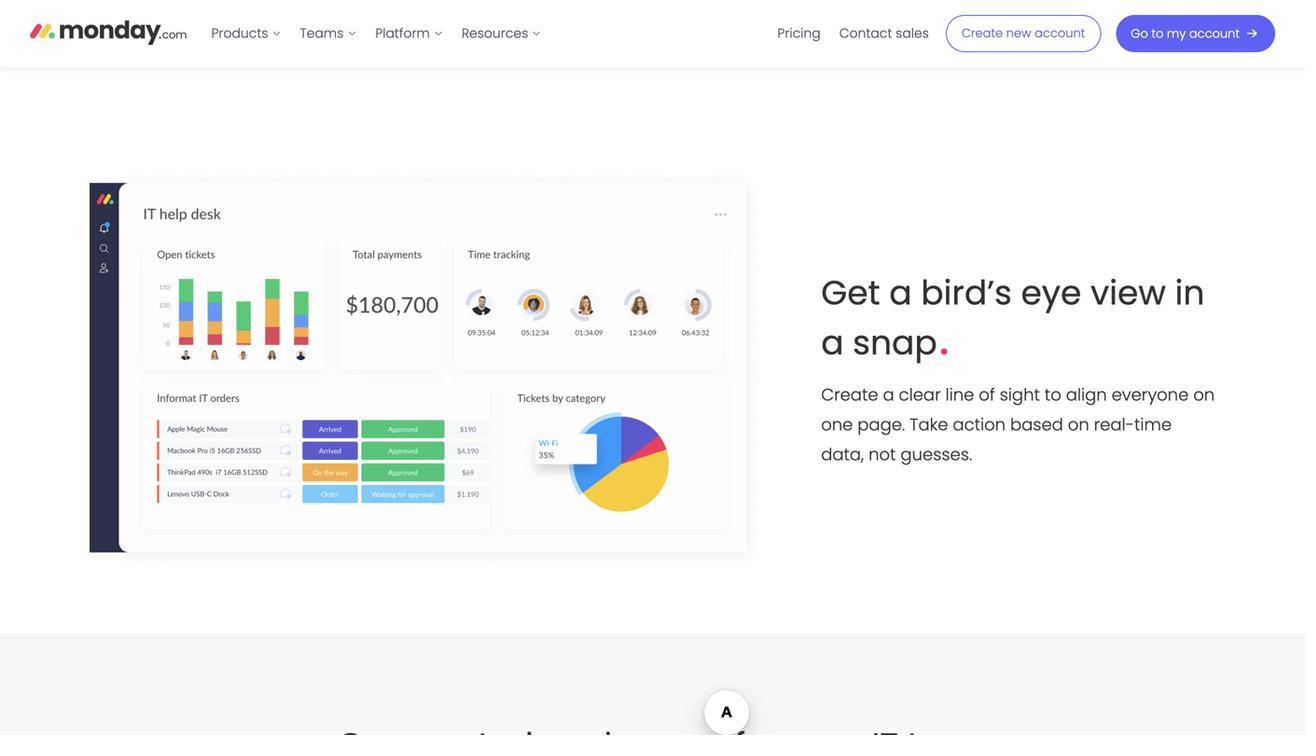 Task type: locate. For each thing, give the bounding box(es) containing it.
list
[[202, 0, 551, 67], [768, 0, 938, 67]]

to
[[1151, 25, 1164, 42], [1045, 383, 1061, 407]]

1 list from the left
[[202, 0, 551, 67]]

get
[[821, 269, 880, 316]]

on right everyone at right bottom
[[1193, 383, 1215, 407]]

a
[[889, 269, 912, 316], [821, 319, 844, 366], [883, 383, 894, 407]]

a inside create a clear line of sight to align everyone on one page.  take action based on real-time data, not guesses.
[[883, 383, 894, 407]]

platform link
[[366, 19, 452, 49]]

contact
[[839, 24, 892, 42]]

0 vertical spatial create
[[962, 25, 1003, 42]]

0 vertical spatial on
[[1193, 383, 1215, 407]]

a down the get
[[821, 319, 844, 366]]

create up one
[[821, 383, 878, 407]]

teams link
[[291, 19, 366, 49]]

1 horizontal spatial create
[[962, 25, 1003, 42]]

account
[[1035, 25, 1085, 42], [1189, 25, 1240, 42]]

to inside button
[[1151, 25, 1164, 42]]

main element
[[202, 0, 1275, 67]]

line
[[945, 383, 974, 407]]

create left new
[[962, 25, 1003, 42]]

on
[[1193, 383, 1215, 407], [1068, 413, 1089, 437]]

account right my
[[1189, 25, 1240, 42]]

1 horizontal spatial account
[[1189, 25, 1240, 42]]

it help desk dashboard with chart, time tracking and numbers widgets image
[[90, 166, 765, 574]]

data,
[[821, 443, 864, 466]]

create inside create new account button
[[962, 25, 1003, 42]]

a up "page."
[[883, 383, 894, 407]]

contact sales button
[[830, 19, 938, 49]]

1 horizontal spatial list
[[768, 0, 938, 67]]

everyone
[[1112, 383, 1189, 407]]

a right the get
[[889, 269, 912, 316]]

account right new
[[1035, 25, 1085, 42]]

create
[[962, 25, 1003, 42], [821, 383, 878, 407]]

products
[[211, 24, 268, 42]]

.
[[939, 303, 949, 372]]

pricing link
[[768, 19, 830, 49]]

get a bird's eye view in a snap
[[821, 269, 1205, 366]]

2 list from the left
[[768, 0, 938, 67]]

to right the go
[[1151, 25, 1164, 42]]

resources
[[462, 24, 528, 42]]

in
[[1175, 269, 1205, 316]]

1 horizontal spatial on
[[1193, 383, 1215, 407]]

1 vertical spatial create
[[821, 383, 878, 407]]

1 vertical spatial a
[[821, 319, 844, 366]]

snap
[[853, 319, 937, 366]]

0 horizontal spatial list
[[202, 0, 551, 67]]

align
[[1066, 383, 1107, 407]]

not
[[869, 443, 896, 466]]

to inside create a clear line of sight to align everyone on one page.  take action based on real-time data, not guesses.
[[1045, 383, 1061, 407]]

0 horizontal spatial create
[[821, 383, 878, 407]]

create inside create a clear line of sight to align everyone on one page.  take action based on real-time data, not guesses.
[[821, 383, 878, 407]]

sight
[[1000, 383, 1040, 407]]

create for create a clear line of sight to align everyone on one page.  take action based on real-time data, not guesses.
[[821, 383, 878, 407]]

0 horizontal spatial on
[[1068, 413, 1089, 437]]

0 vertical spatial to
[[1151, 25, 1164, 42]]

go to my account
[[1131, 25, 1240, 42]]

a for get
[[889, 269, 912, 316]]

1 horizontal spatial to
[[1151, 25, 1164, 42]]

to right sight
[[1045, 383, 1061, 407]]

create for create new account
[[962, 25, 1003, 42]]

monday.com logo image
[[30, 12, 187, 51]]

list containing products
[[202, 0, 551, 67]]

pricing
[[777, 24, 821, 42]]

on down align
[[1068, 413, 1089, 437]]

0 horizontal spatial account
[[1035, 25, 1085, 42]]

2 vertical spatial a
[[883, 383, 894, 407]]

0 horizontal spatial to
[[1045, 383, 1061, 407]]

0 vertical spatial a
[[889, 269, 912, 316]]

1 vertical spatial to
[[1045, 383, 1061, 407]]



Task type: vqa. For each thing, say whether or not it's contained in the screenshot.
list
yes



Task type: describe. For each thing, give the bounding box(es) containing it.
view
[[1090, 269, 1166, 316]]

create new account button
[[946, 15, 1101, 52]]

action
[[953, 413, 1006, 437]]

real-
[[1094, 413, 1134, 437]]

1 vertical spatial on
[[1068, 413, 1089, 437]]

bird's
[[921, 269, 1012, 316]]

one
[[821, 413, 853, 437]]

a for create
[[883, 383, 894, 407]]

teams
[[300, 24, 344, 42]]

account inside go to my account button
[[1189, 25, 1240, 42]]

account inside create new account button
[[1035, 25, 1085, 42]]

list containing pricing
[[768, 0, 938, 67]]

contact sales
[[839, 24, 929, 42]]

platform
[[375, 24, 430, 42]]

products link
[[202, 19, 291, 49]]

based
[[1010, 413, 1063, 437]]

create new account
[[962, 25, 1085, 42]]

new
[[1006, 25, 1031, 42]]

sales
[[896, 24, 929, 42]]

take
[[910, 413, 948, 437]]

time
[[1134, 413, 1172, 437]]

resources link
[[452, 19, 551, 49]]

clear
[[899, 383, 941, 407]]

page.
[[858, 413, 905, 437]]

create a clear line of sight to align everyone on one page.  take action based on real-time data, not guesses.
[[821, 383, 1215, 466]]

guesses.
[[901, 443, 972, 466]]

of
[[979, 383, 995, 407]]

go
[[1131, 25, 1148, 42]]

my
[[1167, 25, 1186, 42]]

eye
[[1021, 269, 1081, 316]]

go to my account button
[[1116, 15, 1275, 52]]



